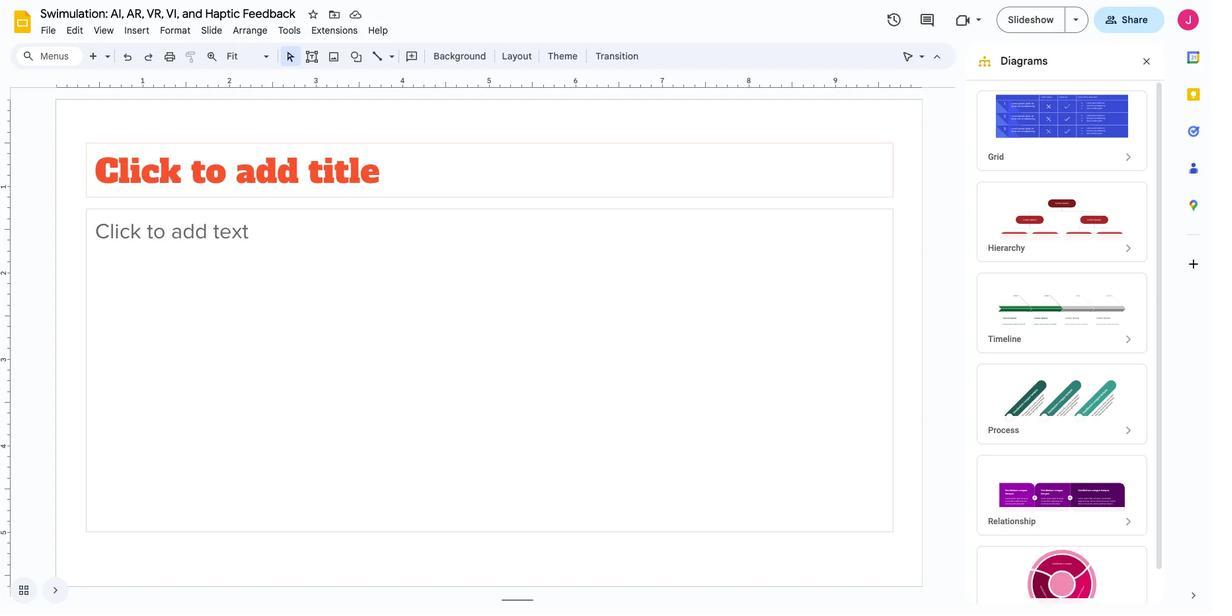 Task type: locate. For each thing, give the bounding box(es) containing it.
layout
[[502, 50, 532, 62]]

relationship
[[988, 517, 1036, 527]]

help menu item
[[363, 22, 393, 38]]

new slide with layout image
[[102, 48, 110, 52]]

Star checkbox
[[304, 5, 323, 24]]

theme
[[548, 50, 578, 62]]

tab list
[[1175, 39, 1212, 578]]

insert menu item
[[119, 22, 155, 38]]

arrange
[[233, 24, 268, 36]]

navigation
[[0, 567, 69, 615]]

Rename text field
[[36, 5, 303, 21]]

process button
[[977, 356, 1148, 455]]

shape image
[[349, 47, 364, 65]]

grid
[[988, 152, 1004, 162]]

theme button
[[542, 46, 584, 66]]

share
[[1122, 14, 1148, 26]]

file menu item
[[36, 22, 61, 38]]

Menus field
[[17, 47, 83, 65]]

Zoom text field
[[225, 47, 262, 65]]

format menu item
[[155, 22, 196, 38]]

extensions
[[311, 24, 358, 36]]

Zoom field
[[223, 47, 275, 66]]

edit
[[67, 24, 83, 36]]

diagrams
[[1001, 55, 1048, 68]]

diagrams section
[[967, 43, 1165, 615]]

hierarchy
[[988, 243, 1025, 253]]

grid button
[[977, 82, 1148, 181]]

timeline button
[[977, 264, 1148, 364]]

file
[[41, 24, 56, 36]]

menu bar
[[36, 17, 393, 39]]

menu bar containing file
[[36, 17, 393, 39]]

timeline
[[988, 335, 1022, 344]]

background
[[434, 50, 486, 62]]



Task type: vqa. For each thing, say whether or not it's contained in the screenshot.
bottom search
no



Task type: describe. For each thing, give the bounding box(es) containing it.
insert
[[124, 24, 150, 36]]

slide
[[201, 24, 222, 36]]

hierarchy button
[[977, 173, 1148, 272]]

diagrams application
[[0, 0, 1212, 615]]

slideshow
[[1008, 14, 1054, 26]]

tools menu item
[[273, 22, 306, 38]]

main toolbar
[[82, 46, 645, 66]]

arrange menu item
[[228, 22, 273, 38]]

slide menu item
[[196, 22, 228, 38]]

transition
[[596, 50, 639, 62]]

navigation inside diagrams application
[[0, 567, 69, 615]]

format
[[160, 24, 191, 36]]

start slideshow (⌘+enter) image
[[1073, 19, 1079, 21]]

tools
[[278, 24, 301, 36]]

extensions menu item
[[306, 22, 363, 38]]

edit menu item
[[61, 22, 89, 38]]

tab list inside menu bar banner
[[1175, 39, 1212, 578]]

process
[[988, 426, 1020, 436]]

menu bar banner
[[0, 0, 1212, 615]]

slideshow button
[[997, 7, 1065, 33]]

view menu item
[[89, 22, 119, 38]]

menu bar inside menu bar banner
[[36, 17, 393, 39]]

layout button
[[498, 46, 536, 66]]

view
[[94, 24, 114, 36]]

help
[[368, 24, 388, 36]]

share button
[[1094, 7, 1165, 33]]

transition button
[[590, 46, 645, 66]]

insert image image
[[326, 47, 341, 65]]

background button
[[428, 46, 492, 66]]

live pointer settings image
[[916, 48, 925, 52]]

relationship button
[[977, 447, 1148, 546]]

mode and view toolbar
[[898, 43, 948, 69]]



